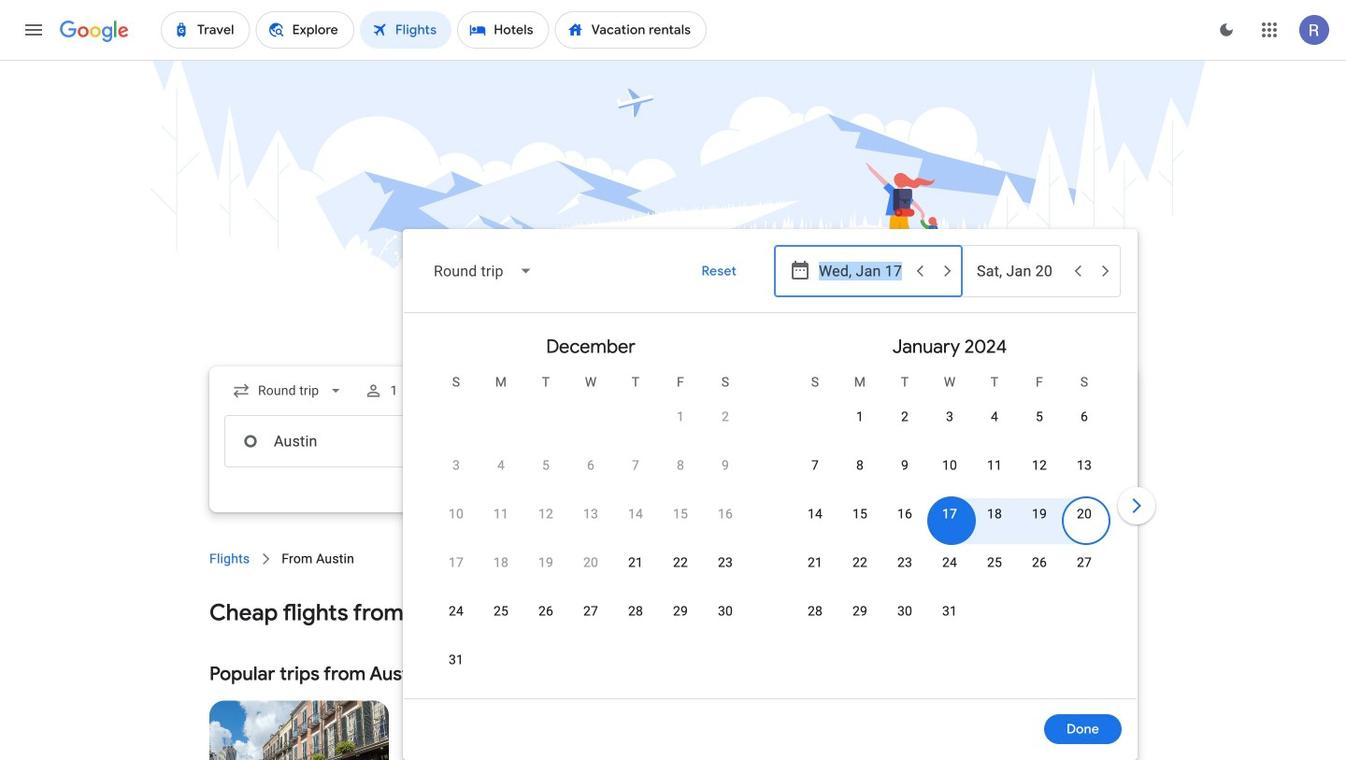 Task type: locate. For each thing, give the bounding box(es) containing it.
grid
[[411, 321, 1129, 710]]

cell
[[434, 547, 479, 592], [479, 547, 524, 592]]

wed, jan 24 element
[[942, 553, 957, 572]]

wed, dec 20 element
[[583, 553, 598, 572]]

Return text field
[[977, 246, 1063, 296], [977, 416, 1063, 466]]

1 vertical spatial return text field
[[977, 416, 1063, 466]]

0 vertical spatial return text field
[[977, 246, 1063, 296]]

wed, jan 10 element
[[942, 456, 957, 475]]

tue, jan 16 element
[[897, 505, 912, 524]]

sun, dec 10 element
[[449, 505, 464, 524]]

sun, dec 3 element
[[452, 456, 460, 475]]

row up wed, dec 20 element
[[434, 496, 748, 550]]

sat, dec 16 element
[[718, 505, 733, 524]]

cell up sun, dec 24 'element'
[[434, 547, 479, 592]]

sat, jan 6 element
[[1081, 408, 1088, 426]]

1 departure text field from the top
[[819, 246, 905, 296]]

sun, jan 14 element
[[808, 505, 823, 524]]

next image
[[1114, 483, 1159, 528]]

cell up mon, dec 25 element
[[479, 547, 524, 592]]

1 return text field from the top
[[977, 246, 1063, 296]]

wed, jan 3 element
[[946, 408, 954, 426]]

change appearance image
[[1204, 7, 1249, 52]]

None field
[[419, 249, 548, 294], [224, 374, 353, 408], [419, 249, 548, 294], [224, 374, 353, 408]]

sat, jan 20, return date. element
[[1077, 505, 1092, 524]]

thu, jan 4 element
[[991, 408, 998, 426]]

thu, dec 21 element
[[628, 553, 643, 572]]

fri, dec 8 element
[[677, 456, 684, 475]]

none text field inside flight search field
[[224, 415, 488, 467]]

row
[[658, 392, 748, 452], [838, 392, 1107, 452], [434, 448, 748, 501], [793, 448, 1107, 501], [434, 496, 748, 550], [793, 496, 1107, 550], [434, 545, 748, 598], [793, 545, 1107, 598], [434, 594, 748, 647], [793, 594, 972, 647]]

fri, dec 22 element
[[673, 553, 688, 572]]

row up wed, jan 31 element
[[793, 545, 1107, 598]]

fri, jan 12 element
[[1032, 456, 1047, 475]]

mon, jan 1 element
[[856, 408, 864, 426]]

sat, jan 27 element
[[1077, 553, 1092, 572]]

1 vertical spatial departure text field
[[819, 416, 905, 466]]

Departure text field
[[819, 246, 905, 296], [819, 416, 905, 466]]

2 return text field from the top
[[977, 416, 1063, 466]]

None text field
[[224, 415, 488, 467]]

sun, dec 24 element
[[449, 602, 464, 621]]

tue, jan 30 element
[[897, 602, 912, 621]]

row group
[[411, 321, 770, 696], [770, 321, 1129, 691]]

row up wed, jan 10 element
[[838, 392, 1107, 452]]

0 vertical spatial departure text field
[[819, 246, 905, 296]]

fri, dec 1 element
[[677, 408, 684, 426]]

tue, jan 23 element
[[897, 553, 912, 572]]

mon, jan 15 element
[[853, 505, 868, 524]]



Task type: describe. For each thing, give the bounding box(es) containing it.
1 row group from the left
[[411, 321, 770, 696]]

fri, jan 19 element
[[1032, 505, 1047, 524]]

mon, dec 11 element
[[494, 505, 509, 524]]

wed, jan 17, departure date. element
[[942, 505, 957, 524]]

86 US dollars text field
[[1090, 715, 1122, 739]]

tue, dec 19 element
[[538, 553, 553, 572]]

Flight search field
[[194, 229, 1159, 760]]

row up "wed, dec 13" element
[[434, 448, 748, 501]]

row up wed, jan 17, departure date. element
[[793, 448, 1107, 501]]

sat, jan 13 element
[[1077, 456, 1092, 475]]

mon, dec 4 element
[[497, 456, 505, 475]]

row up wed, dec 27 element
[[434, 545, 748, 598]]

wed, dec 27 element
[[583, 602, 598, 621]]

thu, jan 11 element
[[987, 456, 1002, 475]]

row up "wed, jan 24" element
[[793, 496, 1107, 550]]

mon, jan 22 element
[[853, 553, 868, 572]]

sat, dec 23 element
[[718, 553, 733, 572]]

tue, dec 26 element
[[538, 602, 553, 621]]

thu, jan 25 element
[[987, 553, 1002, 572]]

thu, dec 28 element
[[628, 602, 643, 621]]

2 row group from the left
[[770, 321, 1129, 691]]

thu, dec 7 element
[[632, 456, 639, 475]]

tue, dec 5 element
[[542, 456, 550, 475]]

tue, jan 9 element
[[901, 456, 909, 475]]

sat, dec 2 element
[[722, 408, 729, 426]]

tue, dec 12 element
[[538, 505, 553, 524]]

row down wed, dec 20 element
[[434, 594, 748, 647]]

sun, jan 28 element
[[808, 602, 823, 621]]

row up fri, dec 8 element
[[658, 392, 748, 452]]

sat, dec 30 element
[[718, 602, 733, 621]]

sun, jan 7 element
[[811, 456, 819, 475]]

fri, dec 15 element
[[673, 505, 688, 524]]

1 cell from the left
[[434, 547, 479, 592]]

2 departure text field from the top
[[819, 416, 905, 466]]

wed, jan 31 element
[[942, 602, 957, 621]]

thu, jan 18 element
[[987, 505, 1002, 524]]

tue, jan 2 element
[[901, 408, 909, 426]]

fri, jan 26 element
[[1032, 553, 1047, 572]]

mon, jan 8 element
[[856, 456, 864, 475]]

mon, jan 29 element
[[853, 602, 868, 621]]

sun, jan 21 element
[[808, 553, 823, 572]]

wed, dec 13 element
[[583, 505, 598, 524]]

sun, dec 31 element
[[449, 651, 464, 669]]

main menu image
[[22, 19, 45, 41]]

fri, jan 5 element
[[1036, 408, 1043, 426]]

fri, dec 29 element
[[673, 602, 688, 621]]

mon, dec 25 element
[[494, 602, 509, 621]]

sat, dec 9 element
[[722, 456, 729, 475]]

thu, dec 14 element
[[628, 505, 643, 524]]

wed, dec 6 element
[[587, 456, 595, 475]]

2 cell from the left
[[479, 547, 524, 592]]

row down tue, jan 23 'element'
[[793, 594, 972, 647]]

grid inside flight search field
[[411, 321, 1129, 710]]



Task type: vqa. For each thing, say whether or not it's contained in the screenshot.
2nd row group from the right
yes



